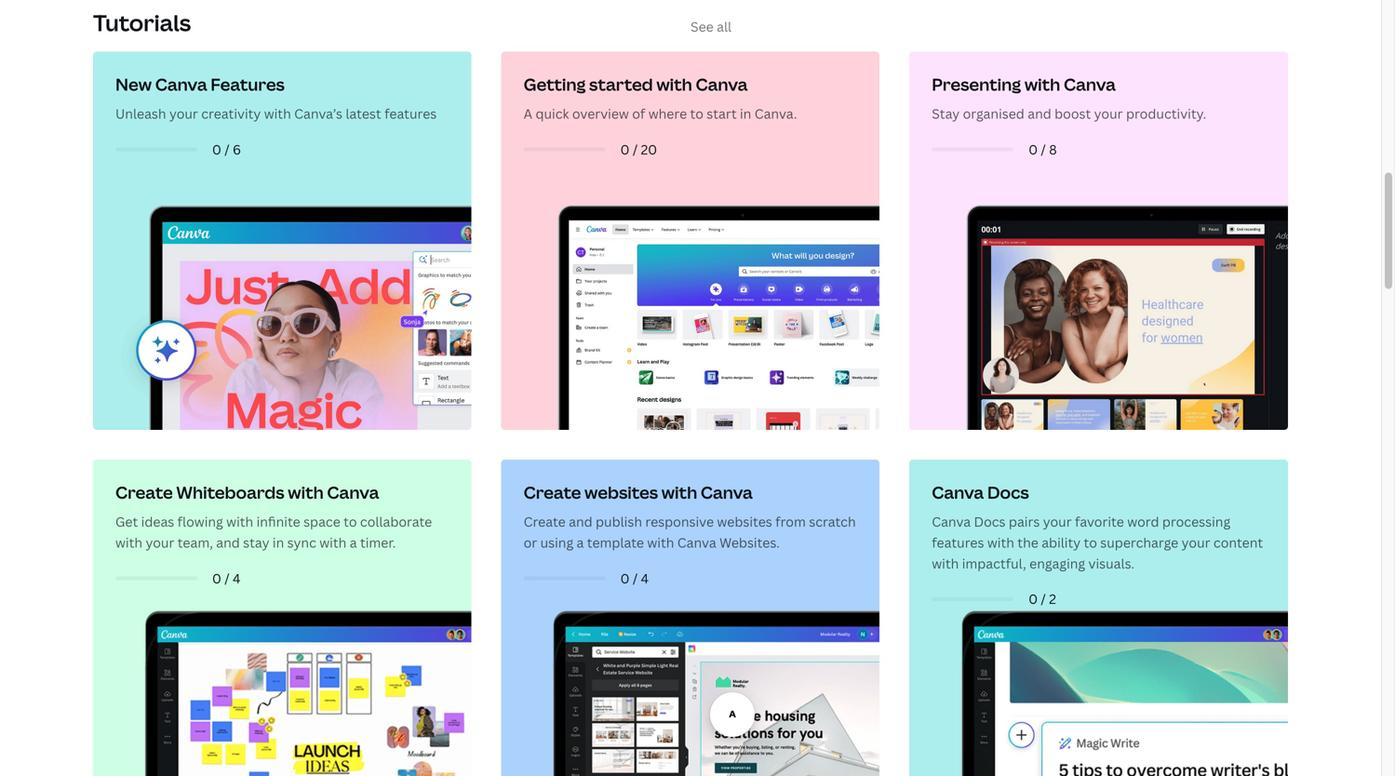 Task type: describe. For each thing, give the bounding box(es) containing it.
your inside new canva features unleash your creativity with canva's latest features
[[169, 105, 198, 122]]

infinite
[[256, 513, 300, 531]]

6
[[233, 140, 241, 158]]

your down "processing"
[[1182, 534, 1210, 551]]

create for create websites with canva
[[524, 481, 581, 504]]

to inside create whiteboards with canva get ideas flowing with infinite space to collaborate with your team, and stay in sync with a timer.
[[344, 513, 357, 531]]

0 / 2
[[1029, 590, 1056, 608]]

new canva features unleash your creativity with canva's latest features
[[115, 73, 437, 122]]

and for with
[[1028, 105, 1051, 122]]

getting
[[524, 73, 586, 96]]

/ for with
[[1041, 140, 1046, 158]]

canva's
[[294, 105, 342, 122]]

start
[[707, 105, 737, 122]]

stay
[[932, 105, 960, 122]]

organised
[[963, 105, 1025, 122]]

4 for whiteboards
[[233, 569, 241, 587]]

tutorials whiteboards image
[[99, 609, 471, 776]]

create for create whiteboards with canva
[[115, 481, 173, 504]]

/ for websites
[[633, 569, 638, 587]]

favorite
[[1075, 513, 1124, 531]]

see all link
[[691, 18, 732, 35]]

/ for docs
[[1041, 590, 1046, 608]]

your up ability
[[1043, 513, 1072, 531]]

4 for websites
[[641, 569, 649, 587]]

with left impactful,
[[932, 555, 959, 572]]

a
[[524, 105, 532, 122]]

canva inside create whiteboards with canva get ideas flowing with infinite space to collaborate with your team, and stay in sync with a timer.
[[327, 481, 379, 504]]

engaging
[[1029, 555, 1085, 572]]

/ for canva
[[224, 140, 230, 158]]

with inside getting started with canva a quick overview of where to start in canva.
[[656, 73, 692, 96]]

or
[[524, 534, 537, 551]]

getting started with canva a quick overview of where to start in canva.
[[524, 73, 797, 122]]

0 / 4 for whiteboards
[[212, 569, 241, 587]]

0 / 4 for websites
[[620, 569, 649, 587]]

features
[[211, 73, 285, 96]]

features for canva
[[932, 534, 984, 551]]

creativity
[[201, 105, 261, 122]]

features for features
[[384, 105, 437, 122]]

visuals.
[[1088, 555, 1135, 572]]

latest
[[346, 105, 381, 122]]

ideas
[[141, 513, 174, 531]]

in inside getting started with canva a quick overview of where to start in canva.
[[740, 105, 751, 122]]

publish
[[596, 513, 642, 531]]

all
[[717, 18, 732, 35]]

tutorials getting started image
[[507, 58, 880, 430]]

create whiteboards with canva get ideas flowing with infinite space to collaborate with your team, and stay in sync with a timer.
[[115, 481, 432, 551]]

unleash
[[115, 105, 166, 122]]

flowing
[[177, 513, 223, 531]]

get
[[115, 513, 138, 531]]

stay
[[243, 534, 269, 551]]

supercharge
[[1100, 534, 1178, 551]]

0 / 6
[[212, 140, 241, 158]]

with down "get"
[[115, 534, 142, 551]]

whiteboards
[[176, 481, 284, 504]]

a inside create websites with canva create and publish responsive websites from scratch or using a template with canva websites.
[[577, 534, 584, 551]]

0 / 8
[[1029, 140, 1057, 158]]

content
[[1214, 534, 1263, 551]]

of
[[632, 105, 645, 122]]

with inside the presenting with canva stay organised and boost your productivity.
[[1024, 73, 1060, 96]]

sync
[[287, 534, 316, 551]]

/ for started
[[633, 140, 638, 158]]

timer.
[[360, 534, 396, 551]]



Task type: vqa. For each thing, say whether or not it's contained in the screenshot.
the "Canva" inside CREATE WHITEBOARDS WITH CANVA GET IDEAS FLOWING WITH INFINITE SPACE TO COLLABORATE WITH YOUR TEAM, AND STAY IN SYNC WITH A TIMER.
yes



Task type: locate. For each thing, give the bounding box(es) containing it.
and left stay
[[216, 534, 240, 551]]

0 for with
[[1029, 140, 1038, 158]]

to right space
[[344, 513, 357, 531]]

features inside new canva features unleash your creativity with canva's latest features
[[384, 105, 437, 122]]

2 vertical spatial and
[[216, 534, 240, 551]]

and inside the presenting with canva stay organised and boost your productivity.
[[1028, 105, 1051, 122]]

presenting with canva stay organised and boost your productivity.
[[932, 73, 1206, 122]]

0 horizontal spatial a
[[350, 534, 357, 551]]

your inside the presenting with canva stay organised and boost your productivity.
[[1094, 105, 1123, 122]]

/ left '8'
[[1041, 140, 1046, 158]]

and inside create websites with canva create and publish responsive websites from scratch or using a template with canva websites.
[[569, 513, 593, 531]]

features inside canva docs canva docs pairs your favorite word processing features with the ability to supercharge your content with impactful, engaging visuals.
[[932, 534, 984, 551]]

canva.
[[755, 105, 797, 122]]

with up impactful,
[[987, 534, 1014, 551]]

with left canva's
[[264, 105, 291, 122]]

productivity.
[[1126, 105, 1206, 122]]

in down infinite on the left of the page
[[273, 534, 284, 551]]

/ left 6
[[224, 140, 230, 158]]

0 for canva
[[212, 140, 221, 158]]

collaborate
[[360, 513, 432, 531]]

2 vertical spatial to
[[1084, 534, 1097, 551]]

2 a from the left
[[577, 534, 584, 551]]

a
[[350, 534, 357, 551], [577, 534, 584, 551]]

websites up publish
[[585, 481, 658, 504]]

0 vertical spatial features
[[384, 105, 437, 122]]

1 vertical spatial websites
[[717, 513, 772, 531]]

from
[[775, 513, 806, 531]]

and for websites
[[569, 513, 593, 531]]

0 vertical spatial to
[[690, 105, 703, 122]]

canva
[[155, 73, 207, 96], [696, 73, 748, 96], [1064, 73, 1116, 96], [327, 481, 379, 504], [701, 481, 753, 504], [932, 481, 984, 504], [932, 513, 971, 531], [677, 534, 716, 551]]

0 for started
[[620, 140, 630, 158]]

0 / 4
[[212, 569, 241, 587], [620, 569, 649, 587]]

2 4 from the left
[[641, 569, 649, 587]]

docs left pairs at the right bottom of the page
[[974, 513, 1006, 531]]

your inside create whiteboards with canva get ideas flowing with infinite space to collaborate with your team, and stay in sync with a timer.
[[146, 534, 174, 551]]

tutorials link
[[93, 7, 191, 38]]

0 down template
[[620, 569, 630, 587]]

20
[[641, 140, 657, 158]]

websites
[[585, 481, 658, 504], [717, 513, 772, 531]]

to left start
[[690, 105, 703, 122]]

1 horizontal spatial to
[[690, 105, 703, 122]]

with down responsive
[[647, 534, 674, 551]]

1 horizontal spatial 0 / 4
[[620, 569, 649, 587]]

1 horizontal spatial websites
[[717, 513, 772, 531]]

0 horizontal spatial features
[[384, 105, 437, 122]]

/ down create whiteboards with canva get ideas flowing with infinite space to collaborate with your team, and stay in sync with a timer.
[[224, 569, 230, 587]]

canva inside getting started with canva a quick overview of where to start in canva.
[[696, 73, 748, 96]]

in right start
[[740, 105, 751, 122]]

docs
[[987, 481, 1029, 504], [974, 513, 1006, 531]]

with down space
[[319, 534, 347, 551]]

0 horizontal spatial and
[[216, 534, 240, 551]]

/ for whiteboards
[[224, 569, 230, 587]]

to inside getting started with canva a quick overview of where to start in canva.
[[690, 105, 703, 122]]

features right latest
[[384, 105, 437, 122]]

tutorials folders image
[[916, 58, 1288, 430]]

where
[[648, 105, 687, 122]]

see all
[[691, 18, 732, 35]]

websites up websites.
[[717, 513, 772, 531]]

1 4 from the left
[[233, 569, 241, 587]]

1 a from the left
[[350, 534, 357, 551]]

with up boost
[[1024, 73, 1060, 96]]

0 / 20
[[620, 140, 657, 158]]

pairs
[[1009, 513, 1040, 531]]

with up where
[[656, 73, 692, 96]]

0 left 6
[[212, 140, 221, 158]]

0 vertical spatial docs
[[987, 481, 1029, 504]]

with inside new canva features unleash your creativity with canva's latest features
[[264, 105, 291, 122]]

processing
[[1162, 513, 1230, 531]]

and up using
[[569, 513, 593, 531]]

1 vertical spatial docs
[[974, 513, 1006, 531]]

and
[[1028, 105, 1051, 122], [569, 513, 593, 531], [216, 534, 240, 551]]

using
[[540, 534, 573, 551]]

4 down create whiteboards with canva get ideas flowing with infinite space to collaborate with your team, and stay in sync with a timer.
[[233, 569, 241, 587]]

responsive
[[645, 513, 714, 531]]

0 horizontal spatial in
[[273, 534, 284, 551]]

canva inside new canva features unleash your creativity with canva's latest features
[[155, 73, 207, 96]]

create
[[115, 481, 173, 504], [524, 481, 581, 504], [524, 513, 566, 531]]

2 horizontal spatial and
[[1028, 105, 1051, 122]]

features
[[384, 105, 437, 122], [932, 534, 984, 551]]

your down ideas
[[146, 534, 174, 551]]

1 horizontal spatial and
[[569, 513, 593, 531]]

2 horizontal spatial to
[[1084, 534, 1097, 551]]

a right using
[[577, 534, 584, 551]]

ability
[[1042, 534, 1081, 551]]

0 for docs
[[1029, 590, 1038, 608]]

tutorials docs image
[[916, 609, 1288, 776]]

in
[[740, 105, 751, 122], [273, 534, 284, 551]]

2
[[1049, 590, 1056, 608]]

1 vertical spatial and
[[569, 513, 593, 531]]

quick
[[536, 105, 569, 122]]

with up stay
[[226, 513, 253, 531]]

tutorials
[[93, 7, 191, 38]]

0 left '8'
[[1029, 140, 1038, 158]]

and left boost
[[1028, 105, 1051, 122]]

features up impactful,
[[932, 534, 984, 551]]

0 / 4 down template
[[620, 569, 649, 587]]

a left timer.
[[350, 534, 357, 551]]

0 down the team,
[[212, 569, 221, 587]]

presenting
[[932, 73, 1021, 96]]

scratch
[[809, 513, 856, 531]]

team,
[[178, 534, 213, 551]]

/ down template
[[633, 569, 638, 587]]

space
[[303, 513, 340, 531]]

0 horizontal spatial 4
[[233, 569, 241, 587]]

with up space
[[288, 481, 324, 504]]

0 / 4 down the team,
[[212, 569, 241, 587]]

0 for websites
[[620, 569, 630, 587]]

4
[[233, 569, 241, 587], [641, 569, 649, 587]]

1 vertical spatial in
[[273, 534, 284, 551]]

0 left the 2
[[1029, 590, 1038, 608]]

create inside create whiteboards with canva get ideas flowing with infinite space to collaborate with your team, and stay in sync with a timer.
[[115, 481, 173, 504]]

8
[[1049, 140, 1057, 158]]

your
[[169, 105, 198, 122], [1094, 105, 1123, 122], [1043, 513, 1072, 531], [146, 534, 174, 551], [1182, 534, 1210, 551]]

tutorials new features image
[[99, 58, 471, 430]]

1 horizontal spatial 4
[[641, 569, 649, 587]]

canva inside the presenting with canva stay organised and boost your productivity.
[[1064, 73, 1116, 96]]

0 vertical spatial in
[[740, 105, 751, 122]]

1 vertical spatial to
[[344, 513, 357, 531]]

0
[[212, 140, 221, 158], [620, 140, 630, 158], [1029, 140, 1038, 158], [212, 569, 221, 587], [620, 569, 630, 587], [1029, 590, 1038, 608]]

create websites with canva create and publish responsive websites from scratch or using a template with canva websites.
[[524, 481, 856, 551]]

websites.
[[719, 534, 780, 551]]

impactful,
[[962, 555, 1026, 572]]

your right boost
[[1094, 105, 1123, 122]]

to down favorite
[[1084, 534, 1097, 551]]

0 left 20
[[620, 140, 630, 158]]

4 down template
[[641, 569, 649, 587]]

docs up pairs at the right bottom of the page
[[987, 481, 1029, 504]]

canva docs canva docs pairs your favorite word processing features with the ability to supercharge your content with impactful, engaging visuals.
[[932, 481, 1263, 572]]

new
[[115, 73, 152, 96]]

overview
[[572, 105, 629, 122]]

to
[[690, 105, 703, 122], [344, 513, 357, 531], [1084, 534, 1097, 551]]

0 horizontal spatial 0 / 4
[[212, 569, 241, 587]]

0 vertical spatial and
[[1028, 105, 1051, 122]]

boost
[[1055, 105, 1091, 122]]

your right unleash
[[169, 105, 198, 122]]

see
[[691, 18, 714, 35]]

in inside create whiteboards with canva get ideas flowing with infinite space to collaborate with your team, and stay in sync with a timer.
[[273, 534, 284, 551]]

1 horizontal spatial features
[[932, 534, 984, 551]]

create websites with canva image
[[507, 609, 880, 776]]

the
[[1017, 534, 1038, 551]]

1 horizontal spatial in
[[740, 105, 751, 122]]

/ left 20
[[633, 140, 638, 158]]

/
[[224, 140, 230, 158], [633, 140, 638, 158], [1041, 140, 1046, 158], [224, 569, 230, 587], [633, 569, 638, 587], [1041, 590, 1046, 608]]

0 horizontal spatial to
[[344, 513, 357, 531]]

with up responsive
[[661, 481, 697, 504]]

0 horizontal spatial websites
[[585, 481, 658, 504]]

0 for whiteboards
[[212, 569, 221, 587]]

template
[[587, 534, 644, 551]]

2 0 / 4 from the left
[[620, 569, 649, 587]]

/ left the 2
[[1041, 590, 1046, 608]]

a inside create whiteboards with canva get ideas flowing with infinite space to collaborate with your team, and stay in sync with a timer.
[[350, 534, 357, 551]]

to inside canva docs canva docs pairs your favorite word processing features with the ability to supercharge your content with impactful, engaging visuals.
[[1084, 534, 1097, 551]]

1 0 / 4 from the left
[[212, 569, 241, 587]]

1 horizontal spatial a
[[577, 534, 584, 551]]

and inside create whiteboards with canva get ideas flowing with infinite space to collaborate with your team, and stay in sync with a timer.
[[216, 534, 240, 551]]

0 vertical spatial websites
[[585, 481, 658, 504]]

1 vertical spatial features
[[932, 534, 984, 551]]

word
[[1127, 513, 1159, 531]]

with
[[656, 73, 692, 96], [1024, 73, 1060, 96], [264, 105, 291, 122], [288, 481, 324, 504], [661, 481, 697, 504], [226, 513, 253, 531], [115, 534, 142, 551], [319, 534, 347, 551], [647, 534, 674, 551], [987, 534, 1014, 551], [932, 555, 959, 572]]

started
[[589, 73, 653, 96]]



